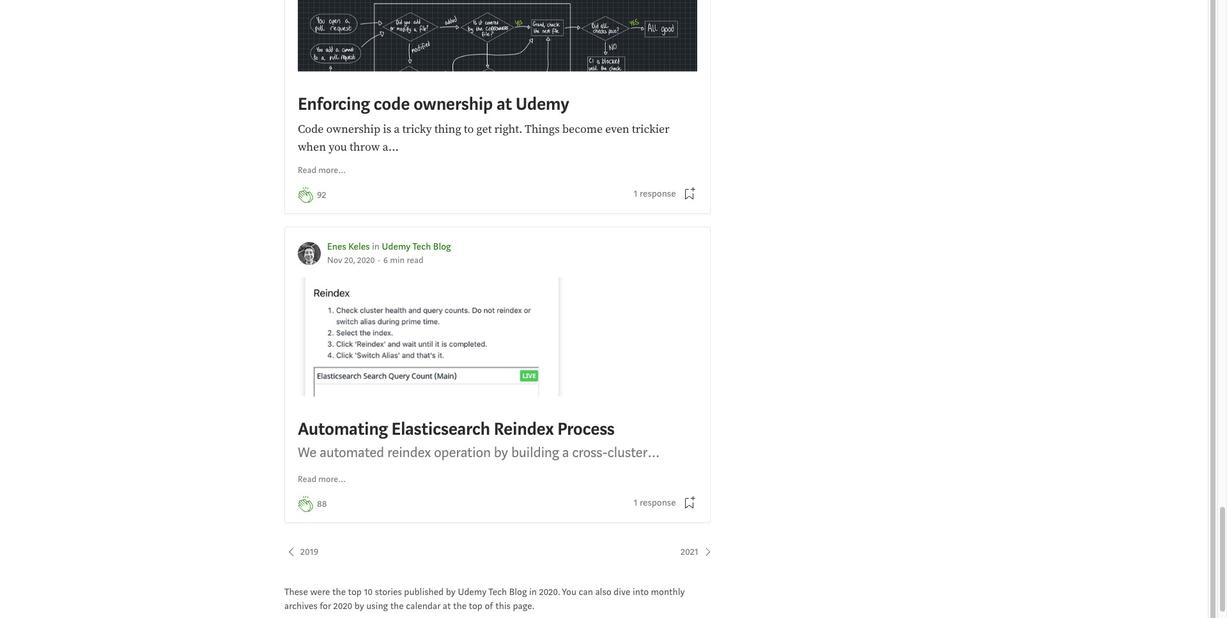 Task type: describe. For each thing, give the bounding box(es) containing it.
0 vertical spatial in
[[372, 241, 380, 253]]

tech inside these were the top 10 stories published by udemy tech blog in 2020. you can also dive into monthly archives for 2020 by using the calendar at the top of this page.
[[489, 587, 507, 599]]

enforcing
[[298, 92, 370, 115]]

cluster…
[[608, 443, 660, 462]]

0 vertical spatial 2020
[[357, 255, 375, 267]]

enes keles in udemy tech blog
[[327, 241, 451, 253]]

1 response link for 88
[[634, 497, 676, 511]]

enes
[[327, 241, 346, 253]]

ownership inside "code ownership is a tricky thing to get right. things become even trickier when you throw a…"
[[326, 122, 380, 137]]

monthly
[[651, 587, 685, 599]]

response for 88
[[640, 497, 676, 510]]

code
[[374, 92, 410, 115]]

2019 link
[[285, 546, 319, 560]]

1 for 88
[[634, 497, 638, 510]]

code ownership is a tricky thing to get right. things become even trickier when you throw a…
[[298, 122, 670, 155]]

even
[[606, 122, 630, 137]]

by for the
[[446, 587, 456, 599]]

read more… for first read more… link from the bottom of the page
[[298, 474, 346, 486]]

2 horizontal spatial the
[[453, 601, 467, 613]]

nov 20, 2020
[[327, 255, 375, 267]]

2020.
[[539, 587, 560, 599]]

a…
[[383, 140, 399, 155]]

0 vertical spatial ownership
[[414, 92, 493, 115]]

using
[[367, 601, 388, 613]]

at
[[443, 601, 451, 613]]

read for first read more… link from the bottom of the page
[[298, 474, 316, 486]]

at udemy
[[497, 92, 569, 115]]

0 vertical spatial top
[[348, 587, 362, 599]]

thing
[[435, 122, 461, 137]]

udemy tech blog link
[[382, 241, 451, 253]]

trickier
[[632, 122, 670, 137]]

2019
[[301, 547, 319, 559]]

right.
[[495, 122, 523, 137]]

these
[[285, 587, 308, 599]]

92
[[317, 189, 326, 201]]

0 horizontal spatial tech
[[413, 241, 431, 253]]

tricky
[[403, 122, 432, 137]]

get
[[477, 122, 492, 137]]

can
[[579, 587, 593, 599]]

this
[[496, 601, 511, 613]]

read more… for 1st read more… link from the top
[[298, 165, 346, 176]]

by for reindex process
[[494, 443, 508, 462]]

1 read more… link from the top
[[298, 164, 346, 177]]

of
[[485, 601, 493, 613]]

2 read more… link from the top
[[298, 474, 346, 487]]

go to the profile of enes keles image
[[298, 242, 321, 265]]

you
[[562, 587, 577, 599]]

1 response for 88
[[634, 497, 676, 510]]

1 response link for 92
[[634, 187, 676, 202]]

things
[[525, 122, 560, 137]]



Task type: locate. For each thing, give the bounding box(es) containing it.
by left the building
[[494, 443, 508, 462]]

1 response
[[634, 188, 676, 200], [634, 497, 676, 510]]

2 read from the top
[[298, 474, 316, 486]]

1 vertical spatial read more…
[[298, 474, 346, 486]]

calendar
[[406, 601, 441, 613]]

10
[[364, 587, 373, 599]]

1 horizontal spatial a
[[562, 443, 569, 462]]

2021 link
[[681, 546, 715, 560]]

1 horizontal spatial by
[[446, 587, 456, 599]]

1 vertical spatial by
[[446, 587, 456, 599]]

automated
[[320, 443, 384, 462]]

1 for 92
[[634, 188, 638, 200]]

response for 92
[[640, 188, 676, 200]]

in inside these were the top 10 stories published by udemy tech blog in 2020. you can also dive into monthly archives for 2020 by using the calendar at the top of this page.
[[529, 587, 537, 599]]

0 vertical spatial read more… link
[[298, 164, 346, 177]]

more… for 1st read more… link from the top
[[319, 165, 346, 176]]

operation
[[434, 443, 491, 462]]

0 vertical spatial read
[[298, 165, 316, 176]]

0 horizontal spatial by
[[355, 601, 364, 613]]

88 button
[[317, 498, 327, 512]]

0 vertical spatial blog
[[433, 241, 451, 253]]

1 vertical spatial tech
[[489, 587, 507, 599]]

1 horizontal spatial ownership
[[414, 92, 493, 115]]

ownership
[[414, 92, 493, 115], [326, 122, 380, 137]]

0 horizontal spatial 2020
[[333, 601, 352, 613]]

1 vertical spatial top
[[469, 601, 483, 613]]

tech up 6 min read image
[[413, 241, 431, 253]]

2020 inside these were the top 10 stories published by udemy tech blog in 2020. you can also dive into monthly archives for 2020 by using the calendar at the top of this page.
[[333, 601, 352, 613]]

1 horizontal spatial the
[[390, 601, 404, 613]]

code
[[298, 122, 324, 137]]

building
[[511, 443, 559, 462]]

a inside 'automating elasticsearch reindex process we automated reindex operation by building a cross-cluster…'
[[562, 443, 569, 462]]

into
[[633, 587, 649, 599]]

6 min read image
[[384, 255, 424, 267]]

reindex
[[387, 443, 431, 462]]

1 vertical spatial read
[[298, 474, 316, 486]]

read more… link up 92
[[298, 164, 346, 177]]

2 vertical spatial by
[[355, 601, 364, 613]]

keles
[[349, 241, 370, 253]]

2 1 response link from the top
[[634, 497, 676, 511]]

1 vertical spatial udemy
[[458, 587, 487, 599]]

published
[[404, 587, 444, 599]]

1 response link
[[634, 187, 676, 202], [634, 497, 676, 511]]

read more… link
[[298, 164, 346, 177], [298, 474, 346, 487]]

0 vertical spatial 1 response
[[634, 188, 676, 200]]

by down 10
[[355, 601, 364, 613]]

1 horizontal spatial top
[[469, 601, 483, 613]]

0 vertical spatial a
[[394, 122, 400, 137]]

is
[[383, 122, 391, 137]]

the right "were"
[[332, 587, 346, 599]]

we
[[298, 443, 317, 462]]

0 horizontal spatial udemy
[[382, 241, 411, 253]]

2020 down keles
[[357, 255, 375, 267]]

0 vertical spatial 1 response link
[[634, 187, 676, 202]]

throw
[[350, 140, 380, 155]]

0 vertical spatial 1
[[634, 188, 638, 200]]

read more… up 92
[[298, 165, 346, 176]]

0 horizontal spatial in
[[372, 241, 380, 253]]

when
[[298, 140, 326, 155]]

in
[[372, 241, 380, 253], [529, 587, 537, 599]]

automating
[[298, 418, 388, 441]]

top
[[348, 587, 362, 599], [469, 601, 483, 613]]

2021
[[681, 547, 699, 559]]

1 vertical spatial blog
[[509, 587, 527, 599]]

1 response from the top
[[640, 188, 676, 200]]

a left cross-
[[562, 443, 569, 462]]

by inside 'automating elasticsearch reindex process we automated reindex operation by building a cross-cluster…'
[[494, 443, 508, 462]]

tech
[[413, 241, 431, 253], [489, 587, 507, 599]]

88
[[317, 499, 327, 511]]

1 vertical spatial read more… link
[[298, 474, 346, 487]]

1 vertical spatial 2020
[[333, 601, 352, 613]]

were
[[310, 587, 330, 599]]

0 horizontal spatial ownership
[[326, 122, 380, 137]]

1 1 from the top
[[634, 188, 638, 200]]

the
[[332, 587, 346, 599], [390, 601, 404, 613], [453, 601, 467, 613]]

top left of
[[469, 601, 483, 613]]

become
[[563, 122, 603, 137]]

92 button
[[317, 188, 326, 203]]

udemy
[[382, 241, 411, 253], [458, 587, 487, 599]]

udemy up of
[[458, 587, 487, 599]]

2 read more… from the top
[[298, 474, 346, 486]]

1 horizontal spatial udemy
[[458, 587, 487, 599]]

a right is
[[394, 122, 400, 137]]

udemy inside these were the top 10 stories published by udemy tech blog in 2020. you can also dive into monthly archives for 2020 by using the calendar at the top of this page.
[[458, 587, 487, 599]]

top left 10
[[348, 587, 362, 599]]

more…
[[319, 165, 346, 176], [319, 474, 346, 486]]

tech up this
[[489, 587, 507, 599]]

read down we on the left bottom of the page
[[298, 474, 316, 486]]

more… up 88
[[319, 474, 346, 486]]

2 response from the top
[[640, 497, 676, 510]]

stories
[[375, 587, 402, 599]]

1 horizontal spatial 2020
[[357, 255, 375, 267]]

1 horizontal spatial in
[[529, 587, 537, 599]]

ownership up thing
[[414, 92, 493, 115]]

0 horizontal spatial top
[[348, 587, 362, 599]]

more… for first read more… link from the bottom of the page
[[319, 474, 346, 486]]

20,
[[345, 255, 355, 267]]

1 vertical spatial ownership
[[326, 122, 380, 137]]

in right keles
[[372, 241, 380, 253]]

blog
[[433, 241, 451, 253], [509, 587, 527, 599]]

by
[[494, 443, 508, 462], [446, 587, 456, 599], [355, 601, 364, 613]]

0 vertical spatial udemy
[[382, 241, 411, 253]]

2 horizontal spatial by
[[494, 443, 508, 462]]

1 1 response link from the top
[[634, 187, 676, 202]]

2 1 from the top
[[634, 497, 638, 510]]

1 vertical spatial 1
[[634, 497, 638, 510]]

0 vertical spatial read more…
[[298, 165, 346, 176]]

read more… up 88
[[298, 474, 346, 486]]

1 response for 92
[[634, 188, 676, 200]]

1 vertical spatial 1 response
[[634, 497, 676, 510]]

2 more… from the top
[[319, 474, 346, 486]]

in left 2020.
[[529, 587, 537, 599]]

enes keles link
[[327, 241, 370, 253]]

read for 1st read more… link from the top
[[298, 165, 316, 176]]

the down stories
[[390, 601, 404, 613]]

1 horizontal spatial tech
[[489, 587, 507, 599]]

to
[[464, 122, 474, 137]]

1 vertical spatial a
[[562, 443, 569, 462]]

a inside "code ownership is a tricky thing to get right. things become even trickier when you throw a…"
[[394, 122, 400, 137]]

read more… link up 88
[[298, 474, 346, 487]]

these were the top 10 stories published by udemy tech blog in 2020. you can also dive into monthly archives for 2020 by using the calendar at the top of this page.
[[285, 587, 685, 613]]

0 vertical spatial tech
[[413, 241, 431, 253]]

1 read more… from the top
[[298, 165, 346, 176]]

2020 right the 'for'
[[333, 601, 352, 613]]

a
[[394, 122, 400, 137], [562, 443, 569, 462]]

nov 20, 2020 link
[[327, 255, 375, 267]]

ownership up throw
[[326, 122, 380, 137]]

1 vertical spatial 1 response link
[[634, 497, 676, 511]]

0 vertical spatial by
[[494, 443, 508, 462]]

cross-
[[572, 443, 608, 462]]

1 vertical spatial in
[[529, 587, 537, 599]]

read
[[298, 165, 316, 176], [298, 474, 316, 486]]

1 1 response from the top
[[634, 188, 676, 200]]

0 horizontal spatial a
[[394, 122, 400, 137]]

elasticsearch
[[392, 418, 490, 441]]

you
[[329, 140, 347, 155]]

0 horizontal spatial the
[[332, 587, 346, 599]]

more… down you
[[319, 165, 346, 176]]

0 vertical spatial response
[[640, 188, 676, 200]]

reindex process
[[494, 418, 615, 441]]

the right at
[[453, 601, 467, 613]]

1 horizontal spatial blog
[[509, 587, 527, 599]]

1 vertical spatial response
[[640, 497, 676, 510]]

by up at
[[446, 587, 456, 599]]

1 vertical spatial more…
[[319, 474, 346, 486]]

2020
[[357, 255, 375, 267], [333, 601, 352, 613]]

0 horizontal spatial blog
[[433, 241, 451, 253]]

also
[[596, 587, 612, 599]]

1 read from the top
[[298, 165, 316, 176]]

enforcing code ownership at udemy
[[298, 92, 569, 115]]

response
[[640, 188, 676, 200], [640, 497, 676, 510]]

0 vertical spatial more…
[[319, 165, 346, 176]]

1
[[634, 188, 638, 200], [634, 497, 638, 510]]

udemy up 6 min read image
[[382, 241, 411, 253]]

read more…
[[298, 165, 346, 176], [298, 474, 346, 486]]

2 1 response from the top
[[634, 497, 676, 510]]

page.
[[513, 601, 535, 613]]

automating elasticsearch reindex process we automated reindex operation by building a cross-cluster…
[[298, 418, 660, 462]]

read down when
[[298, 165, 316, 176]]

dive
[[614, 587, 631, 599]]

1 more… from the top
[[319, 165, 346, 176]]

archives
[[285, 601, 318, 613]]

blog inside these were the top 10 stories published by udemy tech blog in 2020. you can also dive into monthly archives for 2020 by using the calendar at the top of this page.
[[509, 587, 527, 599]]

for
[[320, 601, 331, 613]]

nov
[[327, 255, 342, 267]]



Task type: vqa. For each thing, say whether or not it's contained in the screenshot.
operation
yes



